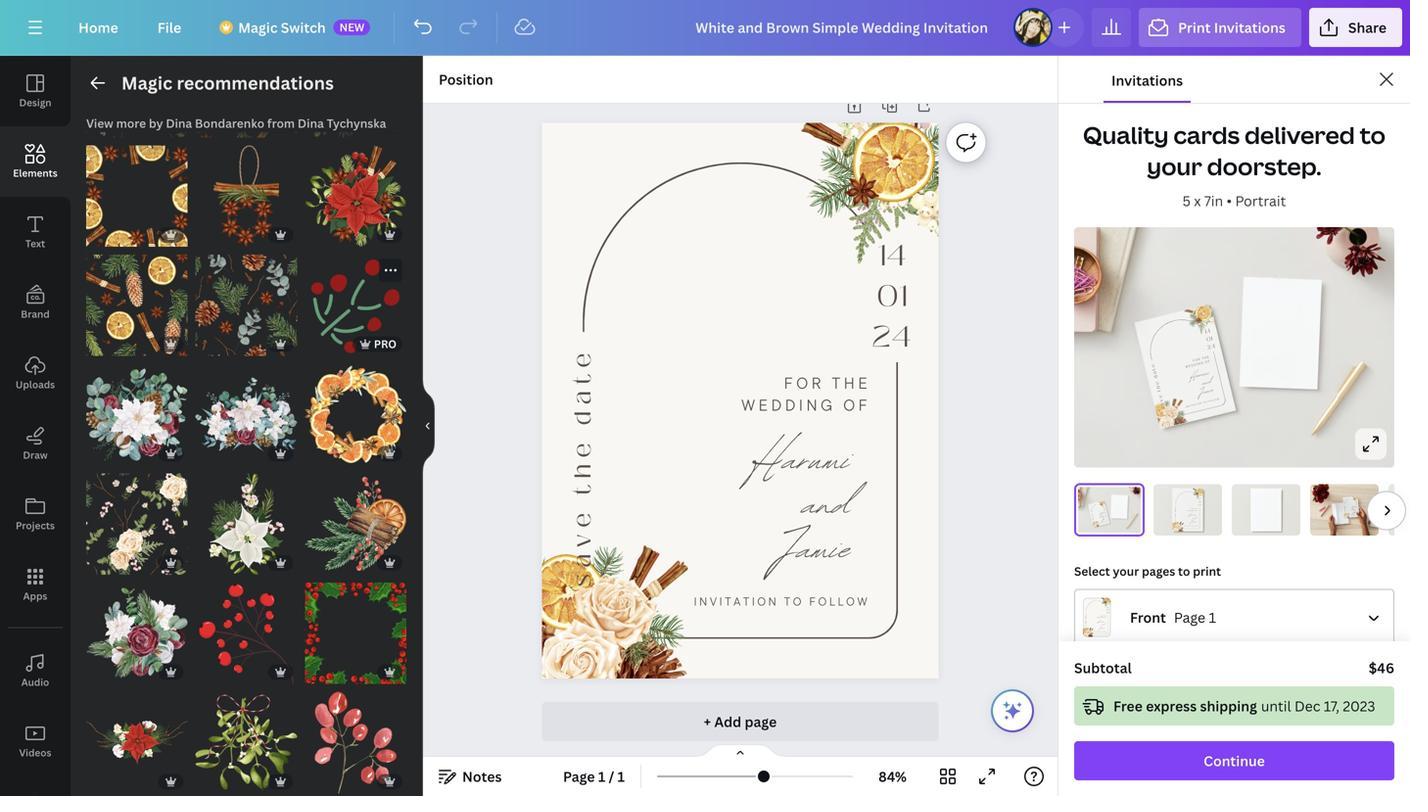 Task type: describe. For each thing, give the bounding box(es) containing it.
to inside invitation to follow
[[1203, 400, 1208, 404]]

0 horizontal spatial save the date
[[565, 347, 600, 587]]

elements button
[[0, 126, 71, 197]]

0 vertical spatial invitation to follow
[[1186, 397, 1220, 408]]

continue button
[[1075, 742, 1395, 781]]

until
[[1262, 697, 1292, 716]]

express
[[1146, 697, 1197, 716]]

front
[[1130, 608, 1167, 627]]

jamie inside invitation to follow harumi and jamie
[[1191, 519, 1197, 525]]

position button
[[431, 64, 501, 95]]

follow inside invitation to follow harumi and jamie
[[1194, 525, 1198, 526]]

portrait
[[1236, 192, 1287, 210]]

24 inside 14 01 24 save the date
[[1198, 503, 1202, 507]]

84% button
[[861, 761, 925, 792]]

2023
[[1343, 697, 1376, 716]]

brand
[[21, 308, 50, 321]]

0 horizontal spatial page
[[563, 767, 595, 786]]

and inside invitation to follow harumi and jamie
[[1193, 515, 1197, 521]]

more
[[116, 115, 146, 131]]

untitled media image for wreath with citrus and sea buckthorn "image"
[[86, 364, 188, 466]]

audio
[[21, 676, 49, 689]]

to inside quality cards delivered to your doorstep. 5 x 7in • portrait
[[1360, 119, 1386, 151]]

free
[[1114, 697, 1143, 716]]

watercolor christmas bouquet with citrus, cinnamon, berries image
[[305, 473, 407, 575]]

/
[[609, 767, 615, 786]]

harumi inside invitation to follow harumi and jamie
[[1189, 512, 1197, 518]]

christmas seamless pattern with pine cones, christmas tree, eucalyptus, anise, cloves and branches. image
[[196, 255, 297, 356]]

print
[[1193, 563, 1221, 579]]

1 dina from the left
[[166, 115, 192, 131]]

invitations inside dropdown button
[[1214, 18, 1286, 37]]

recommendations
[[177, 71, 334, 95]]

show pages image
[[694, 743, 788, 759]]

pro
[[374, 337, 397, 351]]

print invitations button
[[1139, 8, 1302, 47]]

christmas bouquet with poinsettia flower image
[[305, 145, 407, 247]]

display preview 5 of the design image
[[1389, 484, 1411, 536]]

print
[[1179, 18, 1211, 37]]

christmas bouquet with red flower and berries image
[[86, 692, 188, 794]]

$46
[[1369, 659, 1395, 677]]

videos
[[19, 746, 51, 760]]

design
[[19, 96, 51, 109]]

invitation to follow harumi and jamie
[[1185, 512, 1198, 526]]

videos button
[[0, 706, 71, 777]]

new
[[340, 20, 365, 34]]

share button
[[1310, 8, 1403, 47]]

hand drawn branch with berries. image
[[305, 255, 407, 356]]

print invitations
[[1179, 18, 1286, 37]]

position
[[439, 70, 493, 89]]

christmas decoration with anise and cinnamon. image
[[196, 145, 297, 247]]

17,
[[1324, 697, 1340, 716]]

84%
[[879, 767, 907, 786]]

projects button
[[0, 479, 71, 550]]

text
[[25, 237, 45, 250]]

5
[[1183, 192, 1191, 210]]

share
[[1349, 18, 1387, 37]]

1 horizontal spatial page
[[1174, 608, 1206, 627]]

page 1 / 1
[[563, 767, 625, 786]]

x
[[1194, 192, 1201, 210]]

subtotal
[[1075, 659, 1132, 677]]

draw
[[23, 449, 48, 462]]

2 horizontal spatial 1
[[1209, 608, 1217, 627]]

magic for magic recommendations
[[121, 71, 173, 95]]

7in
[[1205, 192, 1224, 210]]

free express shipping until dec 17, 2023
[[1114, 697, 1376, 716]]

0 horizontal spatial 14 01 24
[[872, 233, 912, 359]]

home link
[[63, 8, 134, 47]]

invitations button
[[1104, 56, 1191, 103]]

to inside invitation to follow harumi and jamie
[[1192, 525, 1193, 526]]

display preview 3 of the design image
[[1232, 484, 1301, 536]]

pro group
[[305, 255, 407, 356]]

the inside 14 01 24 save the date
[[1175, 513, 1177, 518]]

christmas seamless pattern with orange image
[[196, 36, 297, 137]]

1 horizontal spatial 14 01 24 save the date for the wedding of invitation to follow harumi and jamie
[[1345, 501, 1358, 515]]

invitations inside button
[[1112, 71, 1183, 90]]

cards
[[1174, 119, 1240, 151]]

magic recommendations
[[121, 71, 334, 95]]

magic switch
[[238, 18, 326, 37]]

and inside and jamie
[[1201, 374, 1214, 391]]

canva assistant image
[[1001, 699, 1025, 723]]

+ add page button
[[542, 702, 939, 741]]

christmas seamless pattern with rose image
[[86, 473, 188, 575]]

design button
[[0, 56, 71, 126]]

quality cards delivered to your doorstep. 5 x 7in • portrait
[[1083, 119, 1386, 210]]

1 vertical spatial your
[[1113, 563, 1139, 579]]

seamless pattern with orange and rose image
[[86, 36, 188, 137]]

home
[[78, 18, 118, 37]]

uploads
[[16, 378, 55, 391]]



Task type: locate. For each thing, give the bounding box(es) containing it.
dina right from
[[298, 115, 324, 131]]

1 vertical spatial magic
[[121, 71, 173, 95]]

invitation inside invitation to follow
[[1186, 402, 1203, 408]]

draw button
[[0, 408, 71, 479]]

0 horizontal spatial invitation to follow
[[694, 594, 870, 609]]

apps button
[[0, 550, 71, 620]]

audio button
[[0, 636, 71, 706]]

delivered
[[1245, 119, 1356, 151]]

brand button
[[0, 267, 71, 338]]

view
[[86, 115, 113, 131]]

14
[[877, 233, 907, 278], [1204, 326, 1212, 336], [1199, 497, 1201, 501], [1356, 501, 1357, 502], [1103, 506, 1105, 508]]

page
[[745, 712, 777, 731]]

group
[[86, 36, 188, 137], [196, 36, 297, 137], [305, 36, 407, 137], [86, 134, 188, 247], [196, 134, 297, 247], [305, 134, 407, 247], [86, 243, 188, 356], [196, 243, 297, 356], [86, 352, 188, 466], [196, 352, 297, 466], [305, 352, 407, 466], [86, 462, 188, 575], [305, 462, 407, 575], [196, 473, 297, 575], [86, 571, 188, 684], [196, 571, 297, 684], [305, 571, 407, 684], [196, 680, 297, 794], [305, 680, 407, 794], [86, 692, 188, 794]]

dec
[[1295, 697, 1321, 716]]

1 horizontal spatial save the date
[[1149, 363, 1167, 410]]

1 vertical spatial for the wedding of
[[742, 373, 871, 415]]

01 inside 14 01 24 save the date
[[1199, 500, 1201, 504]]

invitations up quality
[[1112, 71, 1183, 90]]

magic left switch
[[238, 18, 278, 37]]

save the date
[[565, 347, 600, 587], [1149, 363, 1167, 410]]

+
[[704, 712, 711, 731]]

apps
[[23, 590, 47, 603]]

your up 5
[[1147, 150, 1203, 182]]

dina
[[166, 115, 192, 131], [298, 115, 324, 131]]

side panel tab list
[[0, 56, 71, 796]]

invitation to follow
[[1186, 397, 1220, 408], [694, 594, 870, 609]]

2 dina from the left
[[298, 115, 324, 131]]

invitation
[[1186, 402, 1203, 408], [1350, 515, 1354, 515], [1099, 522, 1103, 523], [1185, 525, 1191, 526], [694, 594, 779, 609]]

1
[[1209, 608, 1217, 627], [598, 767, 606, 786], [618, 767, 625, 786]]

save inside 14 01 24 save the date
[[1175, 519, 1177, 525]]

projects
[[16, 519, 55, 532]]

and
[[1201, 374, 1214, 391], [802, 467, 851, 542], [1354, 509, 1356, 512], [1193, 515, 1197, 521], [1103, 516, 1105, 520]]

jamie
[[1198, 382, 1216, 400], [1353, 511, 1356, 514], [779, 512, 851, 587], [1102, 518, 1106, 522], [1191, 519, 1197, 525]]

date inside 14 01 24 save the date
[[1175, 506, 1177, 512]]

christmas decor, mistletoe image
[[196, 692, 297, 794]]

view more by dina bondarenko button
[[86, 115, 265, 131]]

the inside save the date
[[1154, 380, 1163, 393]]

christmas and new year seamless pattern with fir branches, pine cones, cinnamon, dried oranges, anise stars, and cloves. image
[[86, 255, 188, 356]]

mistletoe frame border illustration image
[[305, 583, 407, 684]]

to
[[1360, 119, 1386, 151], [1203, 400, 1208, 404], [1354, 514, 1355, 515], [1103, 522, 1104, 522], [1192, 525, 1193, 526], [1178, 563, 1191, 579], [784, 594, 804, 609]]

uploads button
[[0, 338, 71, 408]]

select your pages to print
[[1075, 563, 1221, 579]]

christmas bouquet with rose. image
[[305, 36, 407, 137]]

1 horizontal spatial invitations
[[1214, 18, 1286, 37]]

1 horizontal spatial invitation to follow
[[1186, 397, 1220, 408]]

tychynska
[[327, 115, 386, 131]]

0 horizontal spatial your
[[1113, 563, 1139, 579]]

of
[[1205, 359, 1211, 364], [844, 395, 871, 415], [1355, 507, 1357, 508], [1196, 510, 1198, 511], [1104, 513, 1105, 514]]

1 horizontal spatial magic
[[238, 18, 278, 37]]

0 horizontal spatial magic
[[121, 71, 173, 95]]

and jamie
[[1198, 374, 1216, 400]]

0 vertical spatial for the wedding of
[[1186, 355, 1211, 369]]

doorstep.
[[1207, 150, 1322, 182]]

untitled media image
[[86, 364, 188, 466], [196, 364, 297, 466], [86, 583, 188, 684]]

14 inside 14 01 24 save the date
[[1199, 497, 1201, 501]]

wreath with citrus and sea buckthorn image
[[305, 364, 407, 466]]

page right front
[[1174, 608, 1206, 627]]

magic
[[238, 18, 278, 37], [121, 71, 173, 95]]

•
[[1227, 192, 1232, 210]]

14 01 24 save the date for the wedding of invitation to follow harumi and jamie left the display preview 5 of the design image
[[1345, 501, 1358, 515]]

0 horizontal spatial 14 01 24 save the date for the wedding of invitation to follow harumi and jamie
[[1092, 506, 1107, 524]]

dina right by
[[166, 115, 192, 131]]

+ add page
[[704, 712, 777, 731]]

switch
[[281, 18, 326, 37]]

notes
[[462, 767, 502, 786]]

harumi
[[1189, 365, 1211, 384], [752, 422, 851, 498], [1352, 508, 1356, 511], [1189, 512, 1197, 518], [1100, 514, 1105, 518]]

14 01 24 save the date for the wedding of invitation to follow harumi and jamie up select
[[1092, 506, 1107, 524]]

invitation inside invitation to follow harumi and jamie
[[1185, 525, 1191, 526]]

dina tychynska button
[[298, 115, 386, 131]]

0 vertical spatial invitations
[[1214, 18, 1286, 37]]

your inside quality cards delivered to your doorstep. 5 x 7in • portrait
[[1147, 150, 1203, 182]]

0 horizontal spatial 1
[[598, 767, 606, 786]]

0 horizontal spatial invitations
[[1112, 71, 1183, 90]]

14 01 24 save the date for the wedding of invitation to follow harumi and jamie
[[1345, 501, 1358, 515], [1092, 506, 1107, 524]]

main menu bar
[[0, 0, 1411, 56]]

quality
[[1083, 119, 1169, 151]]

view more by dina bondarenko from dina tychynska
[[86, 115, 386, 131]]

text button
[[0, 197, 71, 267]]

elements
[[13, 167, 58, 180]]

christmas frame with orange, spices. image
[[86, 145, 188, 247]]

sprig with red berries. holly, mistletoe, ilex christmas berries. winter plant. image
[[196, 583, 297, 684]]

file
[[157, 18, 181, 37]]

wedding
[[1186, 361, 1205, 369], [742, 395, 836, 415], [1352, 507, 1355, 508], [1188, 510, 1196, 511], [1099, 513, 1103, 515]]

bouquet with white poinsettia image
[[196, 473, 297, 575]]

1 right /
[[618, 767, 625, 786]]

14 01 24 save the date
[[1175, 497, 1202, 525]]

by
[[149, 115, 163, 131]]

pages
[[1142, 563, 1176, 579]]

the
[[1202, 355, 1210, 361], [832, 373, 871, 393], [1154, 380, 1163, 393], [565, 437, 600, 495], [1355, 506, 1356, 507], [1195, 508, 1198, 510], [1345, 509, 1347, 511], [1103, 512, 1105, 513], [1175, 513, 1177, 518], [1093, 517, 1095, 520]]

front page 1
[[1130, 608, 1217, 627]]

your left pages
[[1113, 563, 1139, 579]]

14 01 24
[[872, 233, 912, 359], [1204, 326, 1217, 352]]

watercolor berry clipart. image
[[305, 692, 407, 794]]

1 horizontal spatial your
[[1147, 150, 1203, 182]]

save inside save the date
[[1157, 393, 1167, 410]]

add
[[715, 712, 742, 731]]

untitled media image for mistletoe frame border illustration image
[[86, 583, 188, 684]]

0 horizontal spatial dina
[[166, 115, 192, 131]]

1 left /
[[598, 767, 606, 786]]

Design title text field
[[680, 8, 1006, 47]]

select
[[1075, 563, 1110, 579]]

magic inside main menu bar
[[238, 18, 278, 37]]

1 vertical spatial invitation to follow
[[694, 594, 870, 609]]

date
[[565, 347, 600, 425], [1149, 363, 1160, 379], [1345, 506, 1346, 509], [1175, 506, 1177, 512], [1092, 513, 1094, 517]]

0 vertical spatial magic
[[238, 18, 278, 37]]

1 down print
[[1209, 608, 1217, 627]]

page
[[1174, 608, 1206, 627], [563, 767, 595, 786]]

1 vertical spatial invitations
[[1112, 71, 1183, 90]]

invitations right print at the right of page
[[1214, 18, 1286, 37]]

0 vertical spatial page
[[1174, 608, 1206, 627]]

shipping
[[1200, 697, 1258, 716]]

1 horizontal spatial 14 01 24
[[1204, 326, 1217, 352]]

1 horizontal spatial dina
[[298, 115, 324, 131]]

0 vertical spatial your
[[1147, 150, 1203, 182]]

your
[[1147, 150, 1203, 182], [1113, 563, 1139, 579]]

24
[[872, 314, 912, 359], [1207, 342, 1217, 352], [1198, 503, 1202, 507], [1356, 504, 1358, 505], [1104, 509, 1106, 511]]

2 vertical spatial for the wedding of
[[1188, 508, 1198, 511]]

1 vertical spatial page
[[563, 767, 595, 786]]

file button
[[142, 8, 197, 47]]

magic for magic switch
[[238, 18, 278, 37]]

from
[[267, 115, 295, 131]]

page left /
[[563, 767, 595, 786]]

bondarenko
[[195, 115, 265, 131]]

magic up by
[[121, 71, 173, 95]]

notes button
[[431, 761, 510, 792]]

1 horizontal spatial 1
[[618, 767, 625, 786]]

continue
[[1204, 752, 1265, 770]]

save
[[1157, 393, 1167, 410], [565, 507, 600, 587], [1345, 512, 1347, 515], [1175, 519, 1177, 525], [1093, 520, 1095, 524]]

01
[[877, 274, 908, 318], [1206, 334, 1214, 344], [1199, 500, 1201, 504], [1356, 502, 1358, 504], [1104, 507, 1105, 509]]

hide image
[[422, 379, 435, 473]]



Task type: vqa. For each thing, say whether or not it's contained in the screenshot.
Today
no



